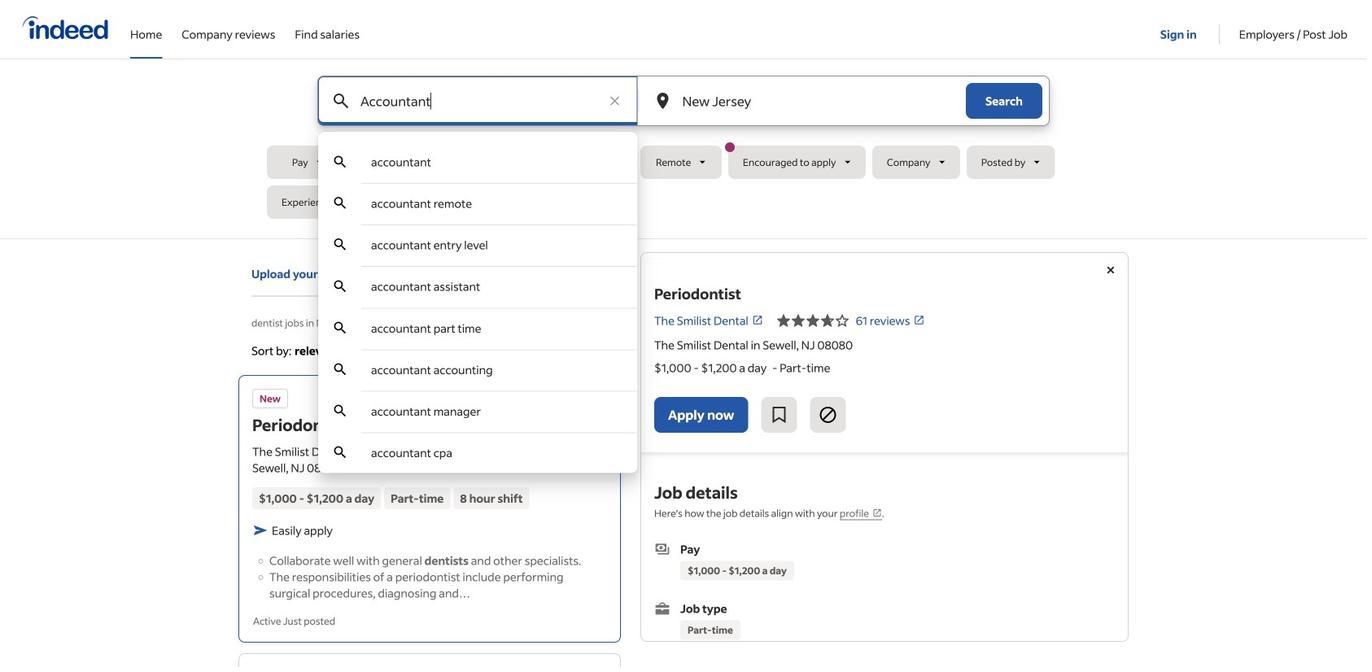 Task type: describe. For each thing, give the bounding box(es) containing it.
not interested image
[[819, 405, 838, 425]]

3.8 out of 5 stars image
[[777, 311, 850, 331]]

clear what input image
[[607, 93, 623, 109]]

the smilist dental (opens in a new tab) image
[[752, 315, 763, 326]]

3.8 out of 5 stars. link to 61 reviews company ratings (opens in a new tab) image
[[914, 315, 925, 326]]

job preferences (opens in a new window) image
[[873, 508, 883, 518]]



Task type: vqa. For each thing, say whether or not it's contained in the screenshot.
not to the bottom
no



Task type: locate. For each thing, give the bounding box(es) containing it.
Edit location text field
[[679, 77, 934, 125]]

search suggestions list box
[[318, 142, 638, 474]]

search: Job title, keywords, or company text field
[[357, 77, 599, 125]]

close job details image
[[1102, 261, 1121, 280]]

group
[[577, 383, 613, 419]]

help icon image
[[589, 341, 608, 361]]

3.8 out of five stars rating image
[[353, 444, 382, 459]]

save this job image
[[770, 405, 789, 425]]

None search field
[[267, 76, 1101, 474]]



